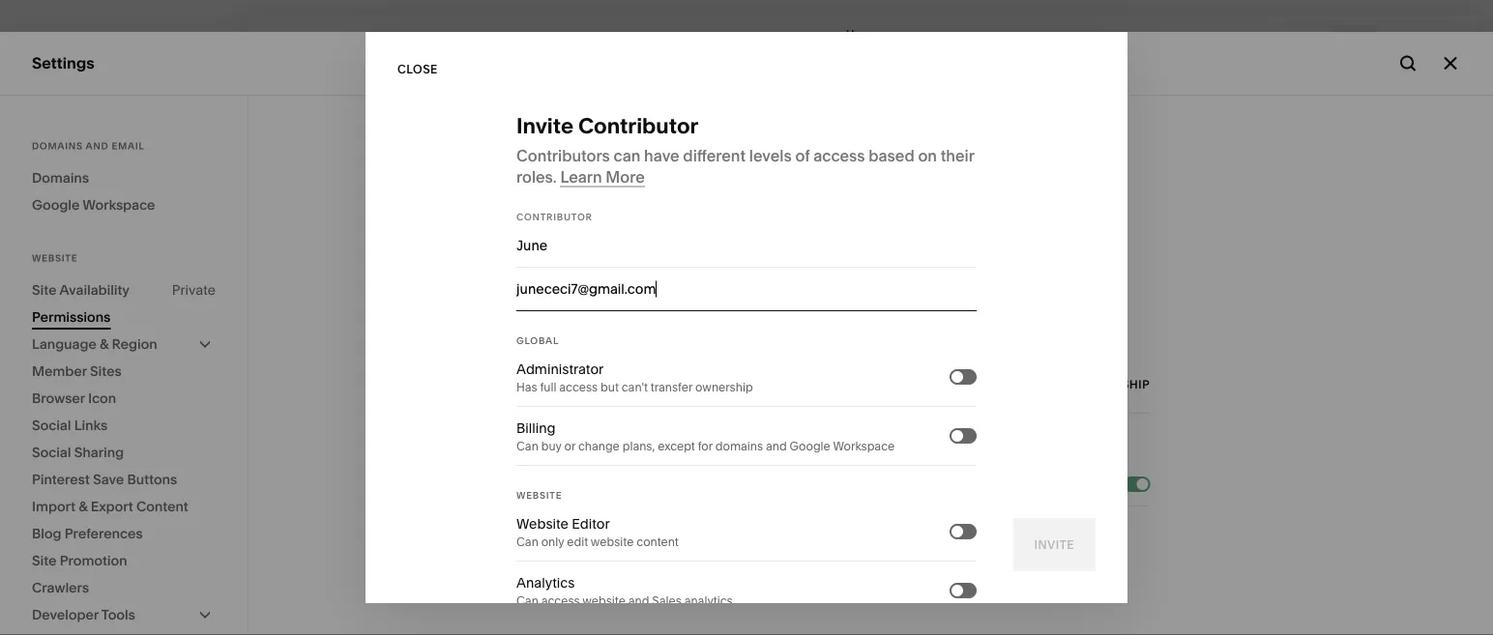 Task type: locate. For each thing, give the bounding box(es) containing it.
access inside administrator has full access but can't transfer ownership
[[559, 381, 598, 395]]

member
[[32, 363, 87, 380]]

the
[[767, 601, 788, 617]]

0 vertical spatial analytics
[[32, 257, 100, 276]]

learn more link
[[560, 167, 645, 187], [592, 190, 1118, 231]]

upgrade
[[637, 601, 693, 617]]

more
[[606, 167, 645, 186], [592, 211, 631, 230]]

0 vertical spatial anderson
[[659, 377, 722, 393]]

contributors for contributors
[[592, 448, 674, 459]]

workspace
[[83, 197, 155, 213], [833, 440, 895, 454]]

0 horizontal spatial of
[[795, 146, 810, 165]]

or
[[564, 440, 575, 454]]

website down editor
[[591, 535, 634, 549]]

google right domains
[[790, 440, 831, 454]]

analytics up ends at bottom left
[[516, 575, 575, 591]]

None checkbox
[[952, 430, 963, 442], [952, 526, 963, 538], [952, 585, 963, 597], [952, 430, 963, 442], [952, 526, 963, 538], [952, 585, 963, 597]]

access down administrator
[[559, 381, 598, 395]]

in
[[569, 601, 581, 617]]

domains up marketing
[[32, 170, 89, 186]]

0 vertical spatial site
[[32, 282, 57, 298]]

0 vertical spatial invite
[[516, 113, 574, 139]]

can't
[[622, 381, 648, 395]]

and
[[86, 140, 109, 152], [766, 440, 787, 454], [680, 510, 701, 524], [628, 594, 649, 608]]

acuity
[[32, 292, 79, 310]]

buttons
[[127, 471, 177, 488]]

anderson up rubyanndersson@gmail.com
[[107, 517, 162, 531]]

settings up domains and email
[[32, 54, 94, 73]]

2 social from the top
[[32, 444, 71, 461]]

to left get
[[726, 601, 739, 617]]

learn more down based on the right top of the page
[[592, 190, 1118, 230]]

selling link
[[32, 153, 215, 176]]

contributors
[[516, 146, 610, 165], [592, 448, 674, 459]]

1 settings from the top
[[32, 54, 94, 73]]

blog preferences link
[[32, 520, 216, 547]]

anderson inside ruby anderson rubyanndersson@gmail.com
[[107, 517, 162, 531]]

2 vertical spatial contributor
[[646, 277, 735, 291]]

0 vertical spatial to
[[858, 510, 869, 524]]

1 vertical spatial domains
[[32, 170, 89, 186]]

ownership
[[1076, 378, 1150, 392]]

analytics up site availability
[[32, 257, 100, 276]]

analytics inside analytics can access website and sales analytics
[[516, 575, 575, 591]]

analytics for analytics can access website and sales analytics
[[516, 575, 575, 591]]

marketing
[[32, 189, 107, 207]]

Email Address field
[[516, 279, 977, 300]]

rubyanndersson@gmail.com
[[77, 532, 234, 546]]

domains
[[32, 140, 83, 152], [32, 170, 89, 186]]

domains link
[[32, 164, 216, 191]]

0 vertical spatial website
[[591, 535, 634, 549]]

browser
[[32, 390, 85, 407]]

1 vertical spatial site
[[32, 553, 57, 569]]

and right domains
[[766, 440, 787, 454]]

0 horizontal spatial permissions
[[32, 309, 111, 325]]

import
[[32, 499, 75, 515]]

1 vertical spatial can
[[516, 535, 539, 549]]

workspace down domains 'link' in the left of the page
[[83, 197, 155, 213]]

site down blog
[[32, 553, 57, 569]]

invite contributor up can
[[516, 113, 699, 139]]

access inside analytics can access website and sales analytics
[[541, 594, 580, 608]]

2 vertical spatial invite
[[1034, 538, 1074, 552]]

ruby
[[624, 377, 656, 393], [77, 517, 105, 531]]

site for site availability
[[32, 282, 57, 298]]

google down selling
[[32, 197, 80, 213]]

can
[[516, 440, 539, 454], [516, 535, 539, 549], [516, 594, 539, 608]]

1 horizontal spatial analytics
[[516, 575, 575, 591]]

can inside analytics can access website and sales analytics
[[516, 594, 539, 608]]

social up the pinterest
[[32, 444, 71, 461]]

based
[[869, 146, 915, 165]]

ruby inside ruby anderson rubyanndersson@gmail.com
[[77, 517, 105, 531]]

2 vertical spatial access
[[541, 594, 580, 608]]

contributors inside contributors can have different levels of access based on their roles.
[[516, 146, 610, 165]]

blog
[[32, 526, 61, 542]]

ruby for ruby anderson rubyanndersson@gmail.com
[[77, 517, 105, 531]]

contributors right or
[[592, 448, 674, 459]]

1 vertical spatial access
[[559, 381, 598, 395]]

2 vertical spatial can
[[516, 594, 539, 608]]

1 vertical spatial more
[[592, 211, 631, 230]]

0 vertical spatial of
[[795, 146, 810, 165]]

most
[[791, 601, 823, 617]]

acuity scheduling link
[[32, 291, 215, 313]]

ruby down & at the bottom
[[77, 517, 105, 531]]

1 vertical spatial learn more link
[[592, 190, 1118, 231]]

1 vertical spatial google
[[790, 440, 831, 454]]

0 vertical spatial ruby
[[624, 377, 656, 393]]

and left sales
[[628, 594, 649, 608]]

editor
[[572, 516, 610, 532]]

content
[[136, 499, 188, 515]]

site left availability
[[32, 282, 57, 298]]

can left only
[[516, 535, 539, 549]]

None checkbox
[[952, 371, 963, 383]]

1 vertical spatial learn more
[[592, 190, 1118, 230]]

permissions link
[[32, 304, 216, 331]]

workspace inside billing can buy or change plans, except for domains and google workspace
[[833, 440, 895, 454]]

learn more link down based on the right top of the page
[[592, 190, 1118, 231]]

browser icon link
[[32, 385, 216, 412]]

your
[[866, 601, 894, 617]]

0 vertical spatial access
[[814, 146, 865, 165]]

can for analytics
[[516, 594, 539, 608]]

to for able
[[858, 510, 869, 524]]

0 vertical spatial permissions
[[592, 143, 718, 169]]

can inside billing can buy or change plans, except for domains and google workspace
[[516, 440, 539, 454]]

1 vertical spatial to
[[726, 601, 739, 617]]

transfer ownership button
[[1008, 368, 1150, 402]]

except
[[658, 440, 695, 454]]

of inside contributors can have different levels of access based on their roles.
[[795, 146, 810, 165]]

social sharing
[[32, 444, 124, 461]]

contributor down name field
[[646, 277, 735, 291]]

ruby for ruby anderson
[[624, 377, 656, 393]]

1 vertical spatial analytics
[[516, 575, 575, 591]]

able
[[832, 510, 856, 524]]

ruby right but
[[624, 377, 656, 393]]

0 horizontal spatial invite
[[516, 113, 574, 139]]

1 horizontal spatial learn
[[1076, 190, 1118, 208]]

0 horizontal spatial ruby
[[77, 517, 105, 531]]

access left based on the right top of the page
[[814, 146, 865, 165]]

1 vertical spatial contributors
[[592, 448, 674, 459]]

1 can from the top
[[516, 440, 539, 454]]

0 horizontal spatial google
[[32, 197, 80, 213]]

help
[[32, 454, 66, 472]]

learn more down can
[[560, 167, 645, 186]]

1 horizontal spatial google
[[790, 440, 831, 454]]

anderson for ruby anderson rubyanndersson@gmail.com
[[107, 517, 162, 531]]

to for now
[[726, 601, 739, 617]]

learn
[[560, 167, 602, 186], [1076, 190, 1118, 208]]

of right levels
[[795, 146, 810, 165]]

invite
[[516, 113, 574, 139], [602, 277, 642, 291], [1034, 538, 1074, 552]]

1 horizontal spatial workspace
[[833, 440, 895, 454]]

to
[[858, 510, 869, 524], [726, 601, 739, 617]]

0 vertical spatial settings
[[32, 54, 94, 73]]

social links
[[32, 417, 107, 434]]

1 social from the top
[[32, 417, 71, 434]]

invite contributor down name field
[[602, 277, 735, 291]]

1 vertical spatial ruby
[[77, 517, 105, 531]]

google inside billing can buy or change plans, except for domains and google workspace
[[790, 440, 831, 454]]

sites
[[90, 363, 122, 380]]

0 horizontal spatial workspace
[[83, 197, 155, 213]]

1 vertical spatial website
[[582, 594, 626, 608]]

website
[[32, 120, 92, 139], [32, 252, 78, 264], [516, 489, 562, 501], [592, 510, 636, 524], [516, 516, 569, 532]]

1 domains from the top
[[32, 140, 83, 152]]

1 vertical spatial invite contributor
[[602, 277, 735, 291]]

1 horizontal spatial anderson
[[659, 377, 722, 393]]

domains and email
[[32, 140, 145, 152]]

0 horizontal spatial learn
[[560, 167, 602, 186]]

1 horizontal spatial permissions
[[592, 143, 718, 169]]

anderson up billing can buy or change plans, except for domains and google workspace
[[659, 377, 722, 393]]

0 vertical spatial workspace
[[83, 197, 155, 213]]

social down browser
[[32, 417, 71, 434]]

learn more link down can
[[560, 167, 645, 187]]

1 horizontal spatial of
[[850, 601, 863, 617]]

purchase
[[872, 510, 924, 524]]

1 vertical spatial anderson
[[107, 517, 162, 531]]

tab list
[[1285, 27, 1374, 58]]

0 horizontal spatial analytics
[[32, 257, 100, 276]]

asset library link
[[32, 384, 215, 407]]

1 vertical spatial social
[[32, 444, 71, 461]]

website right in
[[582, 594, 626, 608]]

1 horizontal spatial to
[[858, 510, 869, 524]]

acuity scheduling
[[32, 292, 166, 310]]

access left 14
[[541, 594, 580, 608]]

0 vertical spatial learn more
[[560, 167, 645, 186]]

browser icon
[[32, 390, 116, 407]]

icon
[[88, 390, 116, 407]]

0 vertical spatial social
[[32, 417, 71, 434]]

domains up selling
[[32, 140, 83, 152]]

invite button
[[1013, 518, 1096, 572]]

of right out
[[850, 601, 863, 617]]

links
[[74, 417, 107, 434]]

can right your
[[516, 594, 539, 608]]

sales
[[652, 594, 682, 608]]

0 horizontal spatial to
[[726, 601, 739, 617]]

3 can from the top
[[516, 594, 539, 608]]

0 vertical spatial contributors
[[516, 146, 610, 165]]

contributor down roles.
[[516, 211, 593, 222]]

contributor up can
[[578, 113, 699, 139]]

1 vertical spatial workspace
[[833, 440, 895, 454]]

transfer
[[1008, 378, 1072, 392]]

your trial ends in 14 days. upgrade now to get the most out of your site.
[[475, 601, 923, 617]]

will
[[794, 510, 812, 524]]

2 site from the top
[[32, 553, 57, 569]]

change
[[578, 440, 620, 454]]

social
[[32, 417, 71, 434], [32, 444, 71, 461]]

can down billing
[[516, 440, 539, 454]]

0 vertical spatial domains
[[32, 140, 83, 152]]

analytics link
[[32, 256, 215, 279]]

1 site from the top
[[32, 282, 57, 298]]

asset
[[32, 385, 74, 404]]

1 vertical spatial settings
[[32, 419, 93, 438]]

0 vertical spatial can
[[516, 440, 539, 454]]

learn inside 'learn more'
[[1076, 190, 1118, 208]]

workspace up the able
[[833, 440, 895, 454]]

billing can buy or change plans, except for domains and google workspace
[[516, 420, 895, 454]]

1 horizontal spatial ruby
[[624, 377, 656, 393]]

2 settings from the top
[[32, 419, 93, 438]]

2 domains from the top
[[32, 170, 89, 186]]

domains inside 'link'
[[32, 170, 89, 186]]

to right the able
[[858, 510, 869, 524]]

website editor can only edit website content
[[516, 516, 679, 549]]

1 horizontal spatial invite
[[602, 277, 642, 291]]

1 vertical spatial learn
[[1076, 190, 1118, 208]]

2 can from the top
[[516, 535, 539, 549]]

settings up social sharing
[[32, 419, 93, 438]]

0 horizontal spatial anderson
[[107, 517, 162, 531]]

0 vertical spatial more
[[606, 167, 645, 186]]

help link
[[32, 453, 66, 474]]

contributors up roles.
[[516, 146, 610, 165]]

1 vertical spatial permissions
[[32, 309, 111, 325]]

and left store at the bottom of page
[[680, 510, 701, 524]]



Task type: vqa. For each thing, say whether or not it's contained in the screenshot.
SAVE
yes



Task type: describe. For each thing, give the bounding box(es) containing it.
domains
[[715, 440, 763, 454]]

close
[[397, 62, 438, 76]]

access inside contributors can have different levels of access based on their roles.
[[814, 146, 865, 165]]

store
[[704, 510, 733, 524]]

member sites
[[32, 363, 122, 380]]

preferences
[[65, 526, 143, 542]]

availability
[[59, 282, 130, 298]]

library
[[77, 385, 129, 404]]

days.
[[600, 601, 633, 617]]

website inside website editor can only edit website content
[[591, 535, 634, 549]]

anderson for ruby anderson
[[659, 377, 722, 393]]

ra
[[39, 524, 56, 538]]

and inside billing can buy or change plans, except for domains and google workspace
[[766, 440, 787, 454]]

domains for domains
[[32, 170, 89, 186]]

administrator has full access but can't transfer ownership
[[516, 361, 753, 395]]

transfer ownership
[[1008, 378, 1150, 392]]

2 horizontal spatial invite
[[1034, 538, 1074, 552]]

blog preferences
[[32, 526, 143, 542]]

crawlers
[[32, 580, 89, 596]]

1 vertical spatial contributor
[[516, 211, 593, 222]]

0 vertical spatial invite contributor
[[516, 113, 699, 139]]

site promotion
[[32, 553, 127, 569]]

contributor inside button
[[646, 277, 735, 291]]

0 vertical spatial learn more link
[[560, 167, 645, 187]]

analytics can access website and sales analytics
[[516, 575, 733, 608]]

crawlers link
[[32, 574, 216, 602]]

on
[[918, 146, 937, 165]]

full
[[540, 381, 556, 395]]

invite contributor inside button
[[602, 277, 735, 291]]

get
[[742, 601, 764, 617]]

email
[[112, 140, 145, 152]]

site availability
[[32, 282, 130, 298]]

0 vertical spatial google
[[32, 197, 80, 213]]

social sharing link
[[32, 439, 216, 466]]

settings link
[[32, 418, 215, 441]]

content
[[637, 535, 679, 549]]

site for site promotion
[[32, 553, 57, 569]]

home
[[846, 27, 879, 41]]

can for billing
[[516, 440, 539, 454]]

transfer
[[651, 381, 693, 395]]

out
[[826, 601, 847, 617]]

and left 'email'
[[86, 140, 109, 152]]

import & export content link
[[32, 493, 216, 520]]

Name field
[[516, 235, 977, 256]]

sharing
[[74, 444, 124, 461]]

social links link
[[32, 412, 216, 439]]

can inside website editor can only edit website content
[[516, 535, 539, 549]]

contributors for contributors can have different levels of access based on their roles.
[[516, 146, 610, 165]]

1 vertical spatial invite
[[602, 277, 642, 291]]

website editors and store managers will be able to purchase licensed assets
[[592, 510, 1011, 524]]

pinterest save buttons link
[[32, 466, 216, 493]]

social for social links
[[32, 417, 71, 434]]

member sites link
[[32, 358, 216, 385]]

contributors can have different levels of access based on their roles.
[[516, 146, 974, 186]]

ruby anderson
[[624, 377, 722, 393]]

social for social sharing
[[32, 444, 71, 461]]

pinterest
[[32, 471, 90, 488]]

domains for domains and email
[[32, 140, 83, 152]]

promotion
[[60, 553, 127, 569]]

now
[[696, 601, 723, 617]]

selling
[[32, 154, 82, 173]]

asset library
[[32, 385, 129, 404]]

14
[[584, 601, 597, 617]]

site.
[[897, 601, 923, 617]]

your
[[475, 601, 504, 617]]

0 vertical spatial learn
[[560, 167, 602, 186]]

marketing link
[[32, 188, 215, 210]]

but
[[601, 381, 619, 395]]

administrator
[[516, 361, 604, 378]]

import & export content
[[32, 499, 188, 515]]

permissions inside 'link'
[[32, 309, 111, 325]]

website inside website editor can only edit website content
[[516, 516, 569, 532]]

have
[[644, 146, 680, 165]]

google workspace link
[[32, 191, 216, 219]]

trial
[[507, 601, 531, 617]]

analytics for analytics
[[32, 257, 100, 276]]

save
[[93, 471, 124, 488]]

1 vertical spatial of
[[850, 601, 863, 617]]

can
[[614, 146, 641, 165]]

ownership
[[695, 381, 753, 395]]

plans,
[[623, 440, 655, 454]]

pinterest save buttons
[[32, 471, 177, 488]]

roles.
[[516, 167, 557, 186]]

0 vertical spatial contributor
[[578, 113, 699, 139]]

their
[[941, 146, 974, 165]]

for
[[698, 440, 713, 454]]

buy
[[541, 440, 562, 454]]

editors
[[639, 510, 678, 524]]

be
[[814, 510, 829, 524]]

and inside analytics can access website and sales analytics
[[628, 594, 649, 608]]

close button
[[397, 52, 438, 87]]

different
[[683, 146, 746, 165]]

billing
[[516, 420, 556, 437]]

website inside analytics can access website and sales analytics
[[582, 594, 626, 608]]

only
[[541, 535, 564, 549]]

&
[[79, 499, 88, 515]]

managers
[[736, 510, 791, 524]]

analytics
[[684, 594, 733, 608]]

google workspace
[[32, 197, 155, 213]]



